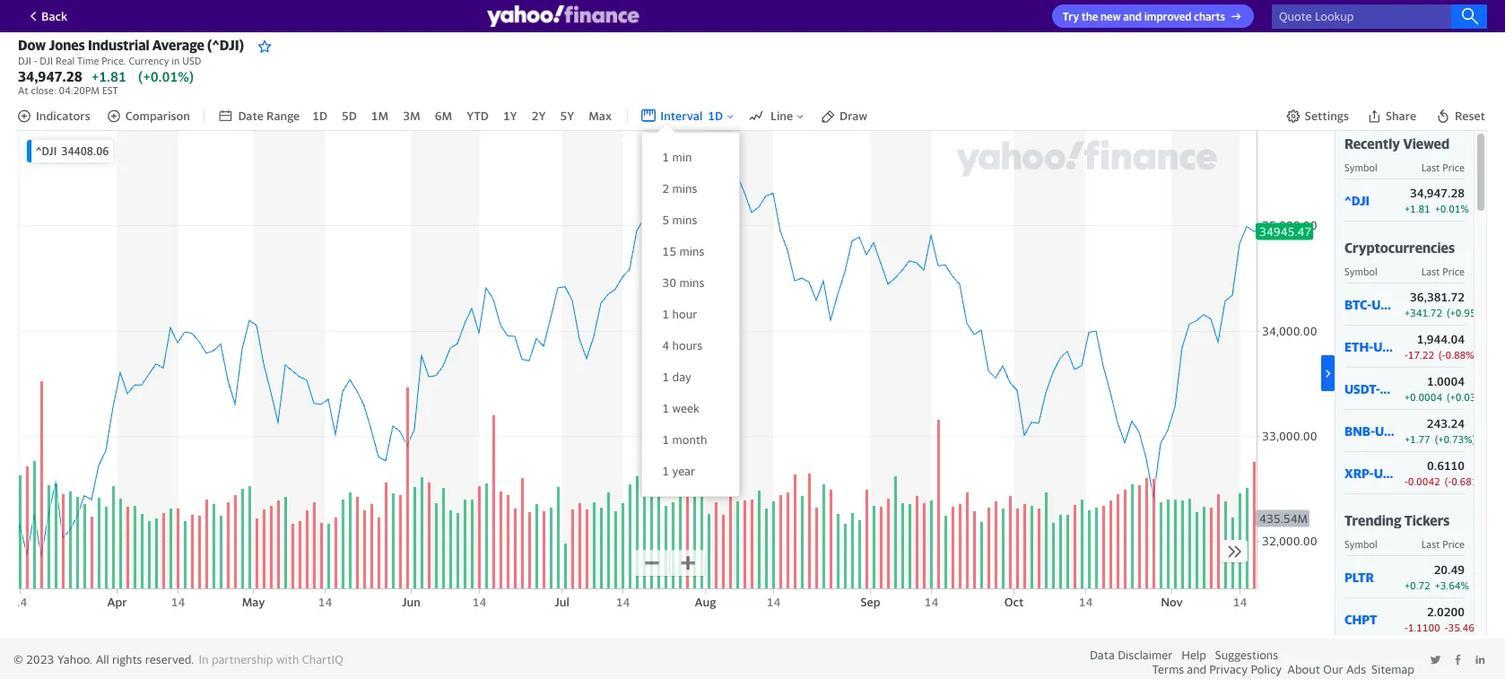 Task type: describe. For each thing, give the bounding box(es) containing it.
cryptocurrencies link
[[1345, 240, 1456, 256]]

1 dji from the left
[[18, 55, 31, 66]]

min
[[673, 150, 692, 164]]

15 mins
[[663, 244, 705, 259]]

eth-usd link
[[1345, 339, 1399, 354]]

6m button
[[433, 107, 454, 125]]

5d
[[342, 109, 357, 123]]

1 week
[[663, 401, 700, 416]]

our
[[1324, 662, 1344, 677]]

bnb-
[[1345, 423, 1376, 438]]

usd for usdt-
[[1381, 381, 1405, 396]]

4 hours button
[[643, 330, 740, 362]]

back
[[41, 9, 67, 23]]

- for eth-usd
[[1405, 349, 1409, 361]]

follow on linkedin image
[[1475, 654, 1487, 666]]

20.49 +0.72 +3.64%
[[1405, 563, 1470, 592]]

last for recently viewed
[[1422, 162, 1441, 173]]

0.6110
[[1428, 459, 1466, 473]]

36,381.72 +341.72 (+0.95%)
[[1405, 290, 1488, 319]]

1 month
[[663, 433, 708, 447]]

tickers
[[1405, 513, 1451, 529]]

try the new and improved charts
[[1063, 10, 1226, 23]]

industrial
[[88, 37, 150, 53]]

Quote Lookup text field
[[1273, 4, 1488, 28]]

about our ads link
[[1288, 662, 1367, 677]]

draw
[[840, 109, 868, 123]]

34,947.28 for 34,947.28 +1.81
[[18, 68, 82, 84]]

follow on twitter image
[[1431, 654, 1442, 666]]

max button
[[587, 107, 614, 125]]

right column element
[[1335, 131, 1500, 679]]

1 hour button
[[643, 299, 740, 330]]

settings button
[[1287, 109, 1350, 123]]

recently viewed link
[[1345, 136, 1450, 152]]

1 min
[[663, 150, 692, 164]]

6m
[[435, 109, 452, 123]]

+1.77
[[1405, 434, 1431, 445]]

- for chpt
[[1405, 622, 1409, 634]]

1 month button
[[643, 425, 740, 456]]

sitemap link
[[1372, 662, 1415, 677]]

xrp-usd
[[1345, 465, 1399, 481]]

(+0.01%)
[[138, 68, 194, 84]]

2 mins button
[[643, 173, 740, 205]]

recently viewed
[[1345, 136, 1450, 152]]

2.0200
[[1428, 605, 1466, 619]]

1 year button
[[643, 456, 740, 487]]

rights
[[112, 652, 142, 667]]

charts
[[1195, 10, 1226, 23]]

5y button
[[559, 107, 576, 125]]

30 mins
[[663, 276, 705, 290]]

last for cryptocurrencies
[[1422, 266, 1441, 277]]

chart toolbar toolbar
[[17, 100, 1488, 497]]

bnb-usd link
[[1345, 423, 1401, 438]]

+1.81 for 34,947.28 +1.81
[[91, 68, 126, 84]]

15
[[663, 244, 677, 259]]

pltr
[[1345, 570, 1375, 585]]

date
[[238, 109, 264, 123]]

in
[[172, 55, 180, 66]]

xrp-usd link
[[1345, 465, 1399, 481]]

0.6817%)
[[1452, 476, 1496, 487]]

1.0004
[[1428, 374, 1466, 389]]

1 for 1 day
[[663, 370, 670, 384]]

17.22
[[1409, 349, 1435, 361]]

search image
[[1462, 7, 1480, 25]]

price.
[[102, 55, 126, 66]]

1,944.04 -17.22 (-0.88%)
[[1405, 332, 1478, 361]]

year
[[673, 464, 696, 478]]

+0.01%
[[1436, 203, 1470, 215]]

viewed
[[1404, 136, 1450, 152]]

2 dji from the left
[[40, 55, 53, 66]]

1 for 1 hour
[[663, 307, 670, 321]]

indicators button
[[17, 109, 90, 123]]

0.88%)
[[1446, 349, 1478, 361]]

1m button
[[370, 107, 391, 125]]

at
[[18, 84, 28, 96]]

last price for recently viewed
[[1422, 162, 1466, 173]]

2.0200 -1.1100 -35.46%
[[1405, 605, 1484, 634]]

(- for xrp-usd
[[1446, 476, 1452, 487]]

all
[[96, 652, 109, 667]]

2023
[[26, 652, 54, 667]]

usdt-
[[1345, 381, 1381, 396]]

(+0.01%) at close:  04:20pm est
[[18, 68, 194, 96]]

^dji for ^dji 34408.06
[[36, 145, 57, 158]]

04:20pm
[[59, 84, 100, 96]]

symbol for trending tickers
[[1345, 539, 1378, 550]]

35.46%
[[1449, 622, 1484, 634]]

cryptocurrencies
[[1345, 240, 1456, 256]]

usd for bnb-
[[1376, 423, 1401, 438]]

about
[[1288, 662, 1321, 677]]

dow
[[18, 37, 46, 53]]

3m
[[403, 109, 421, 123]]

4
[[663, 338, 670, 353]]

terms link
[[1153, 662, 1185, 677]]

+1.81 for 34,947.28 +1.81 +0.01%
[[1405, 203, 1431, 215]]

+0.72
[[1405, 580, 1431, 592]]

1 day button
[[643, 362, 740, 393]]

1 year
[[663, 464, 696, 478]]

1d inside 1d button
[[313, 109, 328, 123]]

ytd
[[467, 109, 489, 123]]

34,947.28 +1.81 +0.01%
[[1405, 186, 1470, 215]]

mins for 15 mins
[[680, 244, 705, 259]]

indicators
[[36, 109, 90, 123]]

symbol for cryptocurrencies
[[1345, 266, 1378, 277]]

settings
[[1306, 109, 1350, 123]]

partnership
[[212, 652, 273, 667]]

hours
[[673, 338, 703, 353]]

bnb-usd
[[1345, 423, 1401, 438]]

(+0.95%)
[[1448, 307, 1488, 319]]

1 hour
[[663, 307, 698, 321]]

1y button
[[502, 107, 519, 125]]

trending tickers
[[1345, 513, 1451, 529]]

try
[[1063, 10, 1080, 23]]

1m
[[371, 109, 389, 123]]

line
[[771, 109, 793, 123]]



Task type: vqa. For each thing, say whether or not it's contained in the screenshot.
Reuters
no



Task type: locate. For each thing, give the bounding box(es) containing it.
last
[[1422, 162, 1441, 173], [1422, 266, 1441, 277], [1422, 539, 1441, 550]]

ads
[[1347, 662, 1367, 677]]

0 horizontal spatial 34,947.28
[[18, 68, 82, 84]]

+1.81 inside 34,947.28 +1.81 +0.01%
[[1405, 203, 1431, 215]]

dow jones industrial average (^dji)
[[18, 37, 244, 53]]

last down tickers in the right of the page
[[1422, 539, 1441, 550]]

usd for btc-
[[1372, 297, 1397, 312]]

nav element
[[218, 107, 614, 125]]

2
[[663, 181, 670, 196]]

2 vertical spatial last price
[[1422, 539, 1466, 550]]

1 vertical spatial +1.81
[[1405, 203, 1431, 215]]

last up 36,381.72
[[1422, 266, 1441, 277]]

0 vertical spatial last price
[[1422, 162, 1466, 173]]

(- for eth-usd
[[1440, 349, 1446, 361]]

1 inside button
[[663, 370, 670, 384]]

recently
[[1345, 136, 1401, 152]]

0 horizontal spatial 1d
[[313, 109, 328, 123]]

^dji down recently
[[1345, 193, 1370, 208]]

reset button
[[1435, 107, 1488, 125]]

(+0.0371%)
[[1448, 391, 1500, 403]]

1 vertical spatial price
[[1443, 266, 1466, 277]]

interval
[[661, 109, 703, 123]]

0 horizontal spatial and
[[1124, 10, 1142, 23]]

2y
[[532, 109, 546, 123]]

1 left the year
[[663, 464, 670, 478]]

2 last from the top
[[1422, 266, 1441, 277]]

- inside 0.6110 -0.0042 (-0.6817%)
[[1405, 476, 1409, 487]]

- down 2.0200
[[1446, 622, 1449, 634]]

0 vertical spatial ^dji
[[36, 145, 57, 158]]

last price up 20.49
[[1422, 539, 1466, 550]]

price down viewed
[[1443, 162, 1466, 173]]

dji down dow
[[18, 55, 31, 66]]

mins inside 'button'
[[673, 213, 698, 227]]

1 last from the top
[[1422, 162, 1441, 173]]

1 horizontal spatial dji
[[40, 55, 53, 66]]

1 horizontal spatial ^dji
[[1345, 193, 1370, 208]]

2 vertical spatial price
[[1443, 539, 1466, 550]]

mins right 30
[[680, 276, 705, 290]]

day
[[673, 370, 692, 384]]

1 horizontal spatial 1d
[[708, 109, 723, 123]]

- inside 1,944.04 -17.22 (-0.88%)
[[1405, 349, 1409, 361]]

symbol up 'btc-'
[[1345, 266, 1378, 277]]

^dji inside right column element
[[1345, 193, 1370, 208]]

1 last price from the top
[[1422, 162, 1466, 173]]

price for trending tickers
[[1443, 539, 1466, 550]]

2 vertical spatial symbol
[[1345, 539, 1378, 550]]

try the new and improved charts button
[[1053, 4, 1255, 28]]

ytd button
[[465, 107, 491, 125]]

1 vertical spatial ^dji
[[1345, 193, 1370, 208]]

0 vertical spatial price
[[1443, 162, 1466, 173]]

1 for 1 month
[[663, 433, 670, 447]]

0 vertical spatial 34,947.28
[[18, 68, 82, 84]]

show more image
[[1322, 367, 1335, 381]]

new
[[1101, 10, 1121, 23]]

1 1d from the left
[[313, 109, 328, 123]]

symbol down 'trending' on the bottom right of the page
[[1345, 539, 1378, 550]]

1 vertical spatial last
[[1422, 266, 1441, 277]]

draw button
[[819, 107, 870, 125]]

data
[[1090, 648, 1115, 662]]

0 horizontal spatial ^dji
[[36, 145, 57, 158]]

1,944.04
[[1418, 332, 1466, 347]]

0 horizontal spatial +1.81
[[91, 68, 126, 84]]

last price for trending tickers
[[1422, 539, 1466, 550]]

1d left 5d button
[[313, 109, 328, 123]]

sitemap
[[1372, 662, 1415, 677]]

month
[[673, 433, 708, 447]]

(^dji)
[[207, 37, 244, 53]]

1 vertical spatial and
[[1188, 662, 1207, 677]]

mins right 15 at top left
[[680, 244, 705, 259]]

and right new
[[1124, 10, 1142, 23]]

34,947.28 inside 34,947.28 +1.81 +0.01%
[[1411, 186, 1466, 200]]

1 left the day at left
[[663, 370, 670, 384]]

week
[[673, 401, 700, 416]]

share
[[1387, 109, 1417, 123]]

1 left month
[[663, 433, 670, 447]]

mins for 2 mins
[[673, 181, 698, 196]]

price up 20.49
[[1443, 539, 1466, 550]]

1 left min
[[663, 150, 670, 164]]

2y button
[[530, 107, 548, 125]]

dji left the real
[[40, 55, 53, 66]]

- for xrp-usd
[[1405, 476, 1409, 487]]

comparison
[[125, 109, 190, 123]]

2 1 from the top
[[663, 307, 670, 321]]

1 for 1 min
[[663, 150, 670, 164]]

0.6110 -0.0042 (-0.6817%)
[[1405, 459, 1496, 487]]

1y
[[503, 109, 518, 123]]

+1.81 down dji - dji real time price. currency in usd
[[91, 68, 126, 84]]

3 last from the top
[[1422, 539, 1441, 550]]

date range
[[238, 109, 300, 123]]

pltr link
[[1345, 570, 1396, 585]]

average
[[152, 37, 205, 53]]

usd for xrp-
[[1375, 465, 1399, 481]]

hour
[[673, 307, 698, 321]]

last price
[[1422, 162, 1466, 173], [1422, 266, 1466, 277], [1422, 539, 1466, 550]]

^dji down indicators button
[[36, 145, 57, 158]]

max
[[589, 109, 612, 123]]

usd for eth-
[[1374, 339, 1399, 354]]

the
[[1082, 10, 1099, 23]]

symbol for recently viewed
[[1345, 162, 1378, 173]]

1 horizontal spatial +1.81
[[1405, 203, 1431, 215]]

1 min button
[[643, 142, 740, 173]]

1 day
[[663, 370, 692, 384]]

1.0004 +0.0004 (+0.0371%)
[[1405, 374, 1500, 403]]

0.0042
[[1409, 476, 1441, 487]]

3 price from the top
[[1443, 539, 1466, 550]]

- right xrp-usd link
[[1405, 476, 1409, 487]]

1 for 1 year
[[663, 464, 670, 478]]

(- inside 0.6110 -0.0042 (-0.6817%)
[[1446, 476, 1452, 487]]

1 horizontal spatial 34,947.28
[[1411, 186, 1466, 200]]

(- down 1,944.04
[[1440, 349, 1446, 361]]

(- down 0.6110
[[1446, 476, 1452, 487]]

36,381.72
[[1411, 290, 1466, 304]]

last price down viewed
[[1422, 162, 1466, 173]]

5y
[[560, 109, 575, 123]]

mins for 5 mins
[[673, 213, 698, 227]]

3 1 from the top
[[663, 370, 670, 384]]

1 horizontal spatial and
[[1188, 662, 1207, 677]]

last for trending tickers
[[1422, 539, 1441, 550]]

1d right interval
[[708, 109, 723, 123]]

1 1 from the top
[[663, 150, 670, 164]]

1 vertical spatial (-
[[1446, 476, 1452, 487]]

1 for 1 week
[[663, 401, 670, 416]]

back button
[[18, 5, 75, 27]]

5 1 from the top
[[663, 433, 670, 447]]

3 last price from the top
[[1422, 539, 1466, 550]]

est
[[102, 84, 118, 96]]

price up 36,381.72
[[1443, 266, 1466, 277]]

34,947.28 up +0.01%
[[1411, 186, 1466, 200]]

1 left hour
[[663, 307, 670, 321]]

20.49
[[1435, 563, 1466, 577]]

^dji link
[[1345, 193, 1396, 208]]

follow on facebook image
[[1453, 654, 1465, 666]]

symbol down recently
[[1345, 162, 1378, 173]]

price for cryptocurrencies
[[1443, 266, 1466, 277]]

0 vertical spatial symbol
[[1345, 162, 1378, 173]]

(- inside 1,944.04 -17.22 (-0.88%)
[[1440, 349, 1446, 361]]

(+0.73%)
[[1436, 434, 1476, 445]]

line button
[[749, 109, 806, 123]]

0 horizontal spatial dji
[[18, 55, 31, 66]]

help
[[1182, 648, 1207, 662]]

0 vertical spatial +1.81
[[91, 68, 126, 84]]

0 vertical spatial last
[[1422, 162, 1441, 173]]

2 mins
[[663, 181, 698, 196]]

4 1 from the top
[[663, 401, 670, 416]]

last down viewed
[[1422, 162, 1441, 173]]

0 vertical spatial and
[[1124, 10, 1142, 23]]

34,947.28 for 34,947.28 +1.81 +0.01%
[[1411, 186, 1466, 200]]

data disclaimer link
[[1090, 648, 1173, 662]]

- right eth-usd
[[1405, 349, 1409, 361]]

+1.81 left +0.01%
[[1405, 203, 1431, 215]]

2 1d from the left
[[708, 109, 723, 123]]

eth-usd
[[1345, 339, 1399, 354]]

0 vertical spatial (-
[[1440, 349, 1446, 361]]

1d button
[[311, 107, 329, 125]]

2 vertical spatial last
[[1422, 539, 1441, 550]]

trending tickers link
[[1345, 513, 1451, 529]]

^dji for ^dji
[[1345, 193, 1370, 208]]

- right chpt 'link'
[[1405, 622, 1409, 634]]

usdt-usd
[[1345, 381, 1405, 396]]

dji - dji real time price. currency in usd
[[18, 55, 201, 66]]

and right terms
[[1188, 662, 1207, 677]]

1 vertical spatial symbol
[[1345, 266, 1378, 277]]

1 price from the top
[[1443, 162, 1466, 173]]

yahoo finance logo image
[[487, 5, 640, 27]]

3 symbol from the top
[[1345, 539, 1378, 550]]

dji
[[18, 55, 31, 66], [40, 55, 53, 66]]

34,947.28 down the real
[[18, 68, 82, 84]]

price for recently viewed
[[1443, 162, 1466, 173]]

© 2023 yahoo. all rights reserved. in partnership with chartiq
[[13, 652, 344, 667]]

2 price from the top
[[1443, 266, 1466, 277]]

1 vertical spatial last price
[[1422, 266, 1466, 277]]

2 symbol from the top
[[1345, 266, 1378, 277]]

and inside button
[[1124, 10, 1142, 23]]

1 left week
[[663, 401, 670, 416]]

5
[[663, 213, 670, 227]]

and
[[1124, 10, 1142, 23], [1188, 662, 1207, 677]]

6 1 from the top
[[663, 464, 670, 478]]

last price up 36,381.72
[[1422, 266, 1466, 277]]

2 last price from the top
[[1422, 266, 1466, 277]]

and inside data disclaimer help suggestions terms and privacy policy about our ads sitemap
[[1188, 662, 1207, 677]]

last price for cryptocurrencies
[[1422, 266, 1466, 277]]

1 symbol from the top
[[1345, 162, 1378, 173]]

with
[[276, 652, 299, 667]]

- down dow
[[34, 55, 37, 66]]

mins for 30 mins
[[680, 276, 705, 290]]

mins inside button
[[673, 181, 698, 196]]

mins right 2
[[673, 181, 698, 196]]

mins right 5
[[673, 213, 698, 227]]

243.24
[[1428, 417, 1466, 431]]

1 vertical spatial 34,947.28
[[1411, 186, 1466, 200]]



